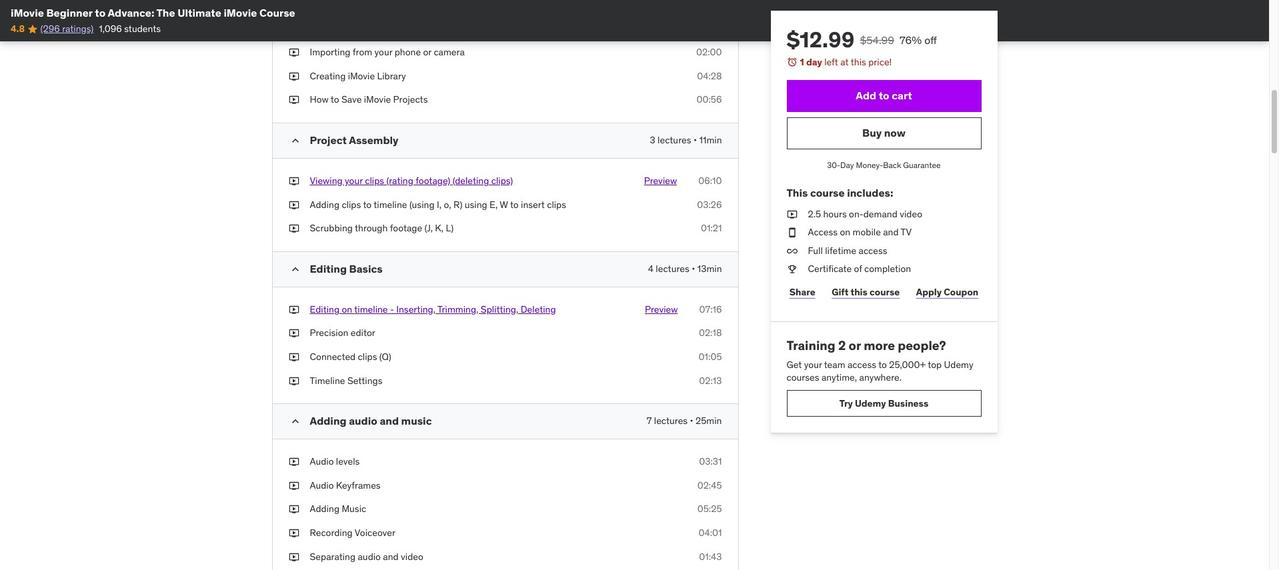 Task type: vqa. For each thing, say whether or not it's contained in the screenshot.


Task type: describe. For each thing, give the bounding box(es) containing it.
• for project assembly
[[694, 134, 697, 146]]

deleting
[[521, 303, 556, 315]]

recording
[[310, 527, 353, 539]]

xsmall image for importing from your phone or camera
[[289, 46, 299, 59]]

tv
[[901, 226, 912, 238]]

includes:
[[847, 186, 894, 200]]

footage
[[390, 222, 422, 234]]

full lifetime access
[[808, 245, 888, 257]]

xsmall image for precision editor
[[289, 327, 299, 340]]

business
[[888, 397, 929, 409]]

timeline inside editing on timeline - inserting, trimming, splitting, deleting button
[[354, 303, 388, 315]]

small image for adding audio and music
[[289, 415, 302, 428]]

clips up through
[[342, 199, 361, 211]]

how to save imovie projects
[[310, 94, 428, 106]]

share button
[[787, 279, 819, 306]]

-
[[390, 303, 394, 315]]

try udemy business
[[840, 397, 929, 409]]

02:45
[[698, 480, 722, 492]]

audio for adding
[[349, 414, 378, 428]]

scrubbing through footage (j, k, l)
[[310, 222, 454, 234]]

assembly
[[349, 133, 399, 147]]

xsmall image for timeline settings
[[289, 375, 299, 388]]

mobile
[[853, 226, 881, 238]]

audio levels
[[310, 456, 360, 468]]

editing basics
[[310, 262, 383, 275]]

0 vertical spatial or
[[423, 46, 432, 58]]

top
[[928, 359, 942, 371]]

3
[[650, 134, 656, 146]]

clips inside button
[[365, 175, 384, 187]]

i,
[[437, 199, 442, 211]]

precision editor
[[310, 327, 375, 339]]

02:00
[[697, 46, 722, 58]]

gift
[[832, 286, 849, 298]]

0 horizontal spatial video
[[401, 551, 424, 563]]

courses
[[787, 372, 820, 384]]

udemy inside training 2 or more people? get your team access to 25,000+ top udemy courses anytime, anywhere.
[[944, 359, 974, 371]]

adding for adding music
[[310, 503, 340, 515]]

day
[[841, 160, 854, 170]]

adding for adding clips to timeline (using i, o, r) using e, w to insert clips
[[310, 199, 340, 211]]

xsmall image for how to save imovie projects
[[289, 94, 299, 107]]

access on mobile and tv
[[808, 226, 912, 238]]

settings
[[348, 375, 383, 387]]

04:01
[[699, 527, 722, 539]]

o,
[[444, 199, 451, 211]]

on-
[[849, 208, 864, 220]]

from
[[353, 46, 372, 58]]

levels
[[336, 456, 360, 468]]

1 horizontal spatial your
[[375, 46, 393, 58]]

team
[[824, 359, 846, 371]]

xsmall image for separating audio and video
[[289, 551, 299, 564]]

people?
[[898, 338, 946, 354]]

timeline settings
[[310, 375, 383, 387]]

and for music
[[380, 414, 399, 428]]

30-day money-back guarantee
[[828, 160, 941, 170]]

2.5
[[808, 208, 821, 220]]

advance:
[[108, 6, 154, 19]]

ultimate
[[178, 6, 221, 19]]

1,096 students
[[99, 23, 161, 35]]

imovie down from
[[348, 70, 375, 82]]

4.8
[[11, 23, 25, 35]]

audio for audio keyframes
[[310, 480, 334, 492]]

footage)
[[416, 175, 451, 187]]

02:13
[[699, 375, 722, 387]]

project assembly
[[310, 133, 399, 147]]

back
[[884, 160, 902, 170]]

students
[[124, 23, 161, 35]]

your inside training 2 or more people? get your team access to 25,000+ top udemy courses anytime, anywhere.
[[804, 359, 822, 371]]

2.5 hours on-demand video
[[808, 208, 923, 220]]

share
[[790, 286, 816, 298]]

your inside button
[[345, 175, 363, 187]]

of
[[854, 263, 862, 275]]

try
[[840, 397, 853, 409]]

separating audio and video
[[310, 551, 424, 563]]

to up 1,096
[[95, 6, 106, 19]]

creating
[[310, 70, 346, 82]]

adding for adding audio and music
[[310, 414, 347, 428]]

price!
[[869, 56, 892, 68]]

adding audio and music
[[310, 414, 432, 428]]

full
[[808, 245, 823, 257]]

add to cart
[[856, 89, 913, 102]]

0 vertical spatial access
[[859, 245, 888, 257]]

imovie left course at the left
[[224, 6, 257, 19]]

anywhere.
[[860, 372, 902, 384]]

inserting,
[[396, 303, 436, 315]]

timeline
[[310, 375, 345, 387]]

76%
[[900, 33, 922, 47]]

clips)
[[492, 175, 513, 187]]

13min
[[698, 263, 722, 275]]

keyframes
[[336, 480, 381, 492]]

3 lectures • 11min
[[650, 134, 722, 146]]

audio keyframes
[[310, 480, 381, 492]]

money-
[[856, 160, 884, 170]]

adding music
[[310, 503, 366, 515]]

1 day left at this price!
[[800, 56, 892, 68]]

insert
[[521, 199, 545, 211]]

creating imovie library
[[310, 70, 406, 82]]

to inside training 2 or more people? get your team access to 25,000+ top udemy courses anytime, anywhere.
[[879, 359, 887, 371]]

off
[[925, 33, 937, 47]]

projects
[[393, 94, 428, 106]]

(296
[[40, 23, 60, 35]]

(q)
[[380, 351, 391, 363]]

r)
[[454, 199, 463, 211]]



Task type: locate. For each thing, give the bounding box(es) containing it.
imovie up "4.8"
[[11, 6, 44, 19]]

to
[[95, 6, 106, 19], [879, 89, 890, 102], [331, 94, 339, 106], [363, 199, 372, 211], [510, 199, 519, 211], [879, 359, 887, 371]]

gift this course
[[832, 286, 900, 298]]

preview for basics
[[645, 303, 678, 315]]

0 vertical spatial •
[[694, 134, 697, 146]]

training
[[787, 338, 836, 354]]

imovie beginner to advance: the ultimate imovie course
[[11, 6, 295, 19]]

and left tv
[[884, 226, 899, 238]]

0 horizontal spatial course
[[811, 186, 845, 200]]

xsmall image
[[289, 0, 299, 12], [289, 46, 299, 59], [289, 94, 299, 107], [787, 208, 798, 221], [289, 327, 299, 340], [289, 351, 299, 364], [289, 375, 299, 388], [289, 480, 299, 493], [289, 527, 299, 540], [289, 551, 299, 564]]

udemy right top
[[944, 359, 974, 371]]

to inside button
[[879, 89, 890, 102]]

lectures right 3
[[658, 134, 692, 146]]

guarantee
[[904, 160, 941, 170]]

to up through
[[363, 199, 372, 211]]

1 adding from the top
[[310, 199, 340, 211]]

splitting,
[[481, 303, 519, 315]]

viewing your clips (rating footage) (deleting clips)
[[310, 175, 513, 187]]

access down mobile at the top right of page
[[859, 245, 888, 257]]

small image
[[289, 134, 302, 147], [289, 263, 302, 276], [289, 415, 302, 428]]

certificate of completion
[[808, 263, 912, 275]]

connected clips (q)
[[310, 351, 391, 363]]

2 vertical spatial small image
[[289, 415, 302, 428]]

04:28
[[697, 70, 722, 82]]

clips
[[365, 175, 384, 187], [342, 199, 361, 211], [547, 199, 566, 211], [358, 351, 377, 363]]

basics
[[349, 262, 383, 275]]

$54.99
[[860, 33, 895, 47]]

lectures right 4
[[656, 263, 690, 275]]

camera
[[434, 46, 465, 58]]

1 this from the top
[[851, 56, 867, 68]]

more
[[864, 338, 895, 354]]

2 vertical spatial •
[[690, 415, 694, 427]]

preview
[[644, 175, 677, 187], [645, 303, 678, 315]]

(using
[[410, 199, 435, 211]]

0 vertical spatial on
[[840, 226, 851, 238]]

editing on timeline - inserting, trimming, splitting, deleting button
[[310, 303, 556, 317]]

1 vertical spatial audio
[[310, 480, 334, 492]]

add
[[856, 89, 877, 102]]

1 vertical spatial timeline
[[354, 303, 388, 315]]

audio down audio levels
[[310, 480, 334, 492]]

05:25
[[698, 503, 722, 515]]

your up the courses
[[804, 359, 822, 371]]

(deleting
[[453, 175, 489, 187]]

0 vertical spatial your
[[375, 46, 393, 58]]

0 vertical spatial timeline
[[374, 199, 407, 211]]

audio for audio levels
[[310, 456, 334, 468]]

xsmall image for recording voiceover
[[289, 527, 299, 540]]

and down voiceover
[[383, 551, 399, 563]]

0 vertical spatial small image
[[289, 134, 302, 147]]

e,
[[490, 199, 498, 211]]

small image for project assembly
[[289, 134, 302, 147]]

course up the hours
[[811, 186, 845, 200]]

access up anywhere.
[[848, 359, 877, 371]]

this right gift
[[851, 286, 868, 298]]

buy now
[[863, 126, 906, 139]]

music
[[401, 414, 432, 428]]

editing on timeline - inserting, trimming, splitting, deleting
[[310, 303, 556, 315]]

using
[[465, 199, 488, 211]]

1 horizontal spatial video
[[900, 208, 923, 220]]

course down completion
[[870, 286, 900, 298]]

your right viewing
[[345, 175, 363, 187]]

or right 2
[[849, 338, 861, 354]]

01:21
[[701, 222, 722, 234]]

• left 25min
[[690, 415, 694, 427]]

02:18
[[699, 327, 722, 339]]

to right how
[[331, 94, 339, 106]]

editing for editing basics
[[310, 262, 347, 275]]

1 vertical spatial udemy
[[855, 397, 886, 409]]

or inside training 2 or more people? get your team access to 25,000+ top udemy courses anytime, anywhere.
[[849, 338, 861, 354]]

timeline up scrubbing through footage (j, k, l)
[[374, 199, 407, 211]]

add to cart button
[[787, 80, 982, 112]]

or
[[423, 46, 432, 58], [849, 338, 861, 354]]

xsmall image for audio keyframes
[[289, 480, 299, 493]]

on up precision editor
[[342, 303, 352, 315]]

at
[[841, 56, 849, 68]]

1 vertical spatial course
[[870, 286, 900, 298]]

adding clips to timeline (using i, o, r) using e, w to insert clips
[[310, 199, 566, 211]]

editing for editing on timeline - inserting, trimming, splitting, deleting
[[310, 303, 340, 315]]

1
[[800, 56, 805, 68]]

cart
[[892, 89, 913, 102]]

2 small image from the top
[[289, 263, 302, 276]]

1 vertical spatial preview
[[645, 303, 678, 315]]

demand
[[864, 208, 898, 220]]

7
[[647, 415, 652, 427]]

2 vertical spatial adding
[[310, 503, 340, 515]]

audio for separating
[[358, 551, 381, 563]]

clips left (rating
[[365, 175, 384, 187]]

3 adding from the top
[[310, 503, 340, 515]]

the
[[156, 6, 175, 19]]

adding down viewing
[[310, 199, 340, 211]]

timeline
[[374, 199, 407, 211], [354, 303, 388, 315]]

on inside button
[[342, 303, 352, 315]]

1 vertical spatial lectures
[[656, 263, 690, 275]]

2 horizontal spatial your
[[804, 359, 822, 371]]

editing left basics
[[310, 262, 347, 275]]

0 horizontal spatial on
[[342, 303, 352, 315]]

audio down voiceover
[[358, 551, 381, 563]]

1 vertical spatial your
[[345, 175, 363, 187]]

0 horizontal spatial your
[[345, 175, 363, 187]]

to right w
[[510, 199, 519, 211]]

audio left levels
[[310, 456, 334, 468]]

trimming,
[[438, 303, 479, 315]]

audio
[[349, 414, 378, 428], [358, 551, 381, 563]]

1 vertical spatial editing
[[310, 303, 340, 315]]

on up full lifetime access
[[840, 226, 851, 238]]

1 horizontal spatial udemy
[[944, 359, 974, 371]]

2 vertical spatial and
[[383, 551, 399, 563]]

adding up recording
[[310, 503, 340, 515]]

to up anywhere.
[[879, 359, 887, 371]]

beginner
[[46, 6, 93, 19]]

1 vertical spatial and
[[380, 414, 399, 428]]

0 vertical spatial course
[[811, 186, 845, 200]]

1 vertical spatial video
[[401, 551, 424, 563]]

lectures for project assembly
[[658, 134, 692, 146]]

1 editing from the top
[[310, 262, 347, 275]]

3 small image from the top
[[289, 415, 302, 428]]

anytime,
[[822, 372, 857, 384]]

xsmall image
[[289, 70, 299, 83], [289, 175, 299, 188], [289, 199, 299, 212], [289, 222, 299, 235], [787, 226, 798, 239], [787, 245, 798, 258], [787, 263, 798, 276], [289, 303, 299, 317], [289, 456, 299, 469], [289, 503, 299, 516]]

(j,
[[425, 222, 433, 234]]

07:16
[[700, 303, 722, 315]]

25,000+
[[890, 359, 926, 371]]

0 vertical spatial audio
[[310, 456, 334, 468]]

preview for assembly
[[644, 175, 677, 187]]

timeline left -
[[354, 303, 388, 315]]

30-
[[828, 160, 841, 170]]

1 vertical spatial access
[[848, 359, 877, 371]]

now
[[885, 126, 906, 139]]

1 vertical spatial small image
[[289, 263, 302, 276]]

0 vertical spatial adding
[[310, 199, 340, 211]]

day
[[807, 56, 822, 68]]

1 small image from the top
[[289, 134, 302, 147]]

library
[[377, 70, 406, 82]]

clips right insert
[[547, 199, 566, 211]]

1 horizontal spatial on
[[840, 226, 851, 238]]

or right phone
[[423, 46, 432, 58]]

2
[[839, 338, 846, 354]]

1 vertical spatial adding
[[310, 414, 347, 428]]

0 vertical spatial preview
[[644, 175, 677, 187]]

ratings)
[[62, 23, 94, 35]]

0 vertical spatial and
[[884, 226, 899, 238]]

through
[[355, 222, 388, 234]]

music
[[342, 503, 366, 515]]

1 vertical spatial •
[[692, 263, 695, 275]]

small image for editing basics
[[289, 263, 302, 276]]

$12.99 $54.99 76% off
[[787, 26, 937, 53]]

video
[[900, 208, 923, 220], [401, 551, 424, 563]]

and for video
[[383, 551, 399, 563]]

1 vertical spatial this
[[851, 286, 868, 298]]

project
[[310, 133, 347, 147]]

clips left (q)
[[358, 351, 377, 363]]

to left cart
[[879, 89, 890, 102]]

w
[[500, 199, 508, 211]]

hours
[[824, 208, 847, 220]]

udemy right try
[[855, 397, 886, 409]]

2 editing from the top
[[310, 303, 340, 315]]

audio down settings
[[349, 414, 378, 428]]

2 audio from the top
[[310, 480, 334, 492]]

gift this course link
[[829, 279, 903, 306]]

1 vertical spatial on
[[342, 303, 352, 315]]

certificate
[[808, 263, 852, 275]]

03:31
[[699, 456, 722, 468]]

left
[[825, 56, 839, 68]]

editing inside button
[[310, 303, 340, 315]]

• for adding audio and music
[[690, 415, 694, 427]]

preview down 4
[[645, 303, 678, 315]]

training 2 or more people? get your team access to 25,000+ top udemy courses anytime, anywhere.
[[787, 338, 974, 384]]

2 this from the top
[[851, 286, 868, 298]]

this right at
[[851, 56, 867, 68]]

1 vertical spatial audio
[[358, 551, 381, 563]]

your right from
[[375, 46, 393, 58]]

lectures right '7'
[[654, 415, 688, 427]]

imovie right save
[[364, 94, 391, 106]]

course
[[811, 186, 845, 200], [870, 286, 900, 298]]

0 vertical spatial editing
[[310, 262, 347, 275]]

access inside training 2 or more people? get your team access to 25,000+ top udemy courses anytime, anywhere.
[[848, 359, 877, 371]]

• left 13min
[[692, 263, 695, 275]]

editing up precision
[[310, 303, 340, 315]]

• left 11min
[[694, 134, 697, 146]]

0 vertical spatial audio
[[349, 414, 378, 428]]

xsmall image for connected clips (q)
[[289, 351, 299, 364]]

and left 'music'
[[380, 414, 399, 428]]

0 vertical spatial this
[[851, 56, 867, 68]]

0 vertical spatial video
[[900, 208, 923, 220]]

this course includes:
[[787, 186, 894, 200]]

1 horizontal spatial course
[[870, 286, 900, 298]]

save
[[342, 94, 362, 106]]

apply
[[917, 286, 942, 298]]

1 vertical spatial or
[[849, 338, 861, 354]]

on for mobile
[[840, 226, 851, 238]]

1 horizontal spatial or
[[849, 338, 861, 354]]

on for timeline
[[342, 303, 352, 315]]

06:10
[[699, 175, 722, 187]]

lectures for editing basics
[[656, 263, 690, 275]]

(296 ratings)
[[40, 23, 94, 35]]

audio
[[310, 456, 334, 468], [310, 480, 334, 492]]

• for editing basics
[[692, 263, 695, 275]]

phone
[[395, 46, 421, 58]]

0 horizontal spatial or
[[423, 46, 432, 58]]

1 audio from the top
[[310, 456, 334, 468]]

alarm image
[[787, 57, 798, 67]]

0 horizontal spatial udemy
[[855, 397, 886, 409]]

lectures for adding audio and music
[[654, 415, 688, 427]]

0 vertical spatial lectures
[[658, 134, 692, 146]]

access
[[808, 226, 838, 238]]

25min
[[696, 415, 722, 427]]

2 adding from the top
[[310, 414, 347, 428]]

4
[[648, 263, 654, 275]]

0 vertical spatial udemy
[[944, 359, 974, 371]]

1,096
[[99, 23, 122, 35]]

editor
[[351, 327, 375, 339]]

buy
[[863, 126, 882, 139]]

11min
[[700, 134, 722, 146]]

2 vertical spatial your
[[804, 359, 822, 371]]

2 vertical spatial lectures
[[654, 415, 688, 427]]

adding down "timeline"
[[310, 414, 347, 428]]

preview down 3
[[644, 175, 677, 187]]



